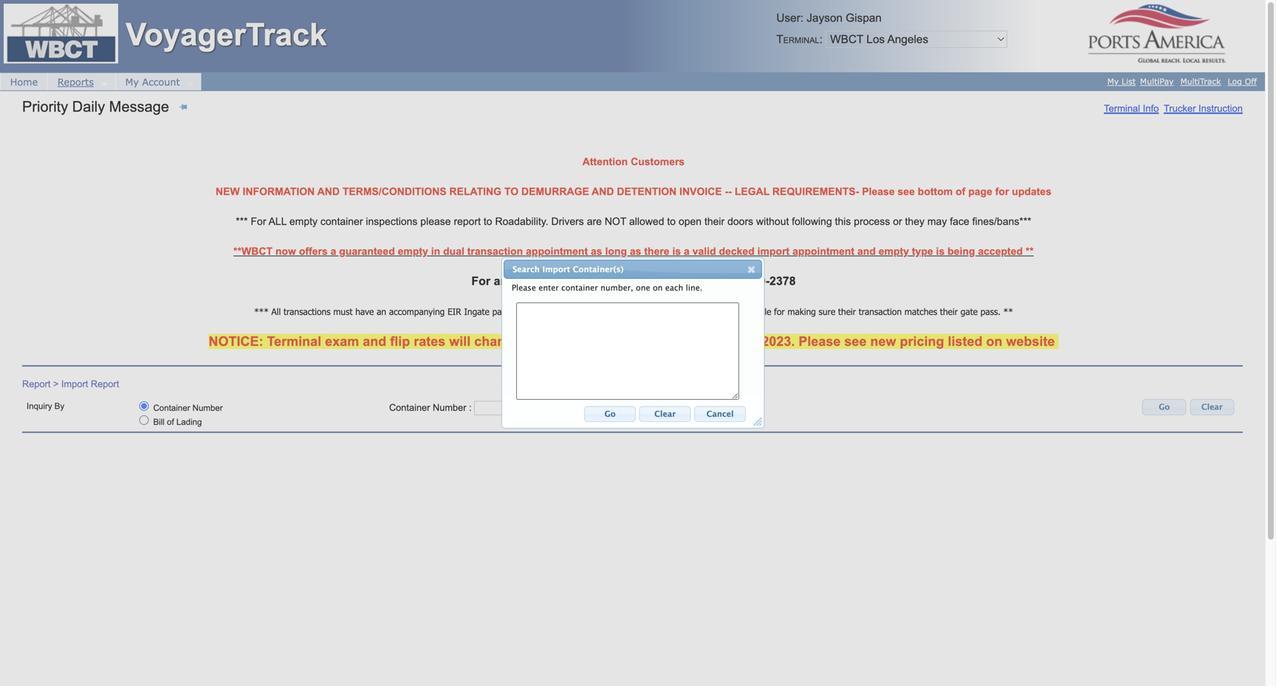 Task type: locate. For each thing, give the bounding box(es) containing it.
their right the sure
[[838, 307, 856, 317]]

terminal down my list 'link'
[[1104, 103, 1140, 114]]

***
[[236, 216, 248, 227], [254, 307, 269, 317]]

0 horizontal spatial transaction
[[467, 246, 523, 257]]

1 horizontal spatial appointment
[[792, 246, 855, 257]]

1 horizontal spatial their
[[838, 307, 856, 317]]

*** left all
[[254, 307, 269, 317]]

0 vertical spatial ***
[[236, 216, 248, 227]]

import up emergency at left top
[[542, 265, 570, 274]]

1 and from the left
[[317, 186, 340, 197]]

0 horizontal spatial on
[[584, 275, 599, 288]]

invoice
[[680, 186, 722, 197]]

transaction up any
[[467, 246, 523, 257]]

0 vertical spatial are
[[587, 216, 602, 227]]

import
[[757, 246, 790, 257]]

1 horizontal spatial drivers
[[682, 307, 709, 317]]

0 vertical spatial import
[[542, 265, 570, 274]]

and down any
[[513, 307, 527, 317]]

on inside dialog
[[653, 283, 663, 293]]

of right bill
[[167, 418, 174, 427]]

1 horizontal spatial **
[[1026, 246, 1034, 257]]

0 vertical spatial and
[[857, 246, 876, 257]]

pass left '(unless'
[[580, 307, 598, 317]]

cancel
[[707, 409, 734, 419]]

**wbct
[[233, 246, 273, 257]]

0 horizontal spatial are
[[587, 216, 602, 227]]

are
[[587, 216, 602, 227], [712, 307, 725, 317]]

1 vertical spatial please
[[651, 275, 688, 288]]

following
[[792, 216, 832, 227]]

eir left the 'outgate'
[[530, 307, 544, 317]]

gripsmall diagonal se image
[[751, 416, 762, 426]]

0 horizontal spatial for
[[774, 307, 785, 317]]

transaction left matches
[[859, 307, 902, 317]]

dual
[[443, 246, 464, 257]]

multitrack
[[1180, 76, 1221, 86]]

1 vertical spatial ***
[[254, 307, 269, 317]]

sure
[[819, 307, 835, 317]]

1 horizontal spatial eir
[[530, 307, 544, 317]]

log
[[1228, 76, 1242, 86]]

report
[[22, 379, 51, 390], [91, 379, 119, 390]]

empty left 'in'
[[398, 246, 428, 257]]

2 vertical spatial please
[[799, 334, 841, 349]]

notice: terminal exam and flip rates will change to new pricing effective october 2nd, 2023. please see new pricing listed on website
[[209, 334, 1059, 349]]

terminal info
[[1104, 103, 1159, 114]]

to right "report"
[[484, 216, 492, 227]]

on down container(s)
[[584, 275, 599, 288]]

0 horizontal spatial please
[[420, 216, 451, 227]]

pricing down '(unless'
[[570, 334, 615, 349]]

and left flip
[[363, 334, 386, 349]]

is
[[672, 246, 681, 257], [936, 246, 945, 257]]

0 horizontal spatial container
[[320, 216, 363, 227]]

pricing down matches
[[900, 334, 944, 349]]

1 horizontal spatial report
[[91, 379, 119, 390]]

1 horizontal spatial pricing
[[900, 334, 944, 349]]

voyagertrack
[[126, 17, 327, 52]]

*** for all empty container inspections please report to roadability. drivers are not allowed to open their doors without following this process or they may face fines/bans***
[[236, 216, 1032, 227]]

and down attention
[[592, 186, 614, 197]]

one
[[636, 283, 650, 293]]

my for my account
[[125, 76, 139, 87]]

guaranteed
[[339, 246, 395, 257]]

0 horizontal spatial appointment
[[526, 246, 588, 257]]

0 horizontal spatial go button
[[584, 407, 636, 423]]

None radio
[[139, 402, 149, 411]]

new information and terms/conditions relating to demurrage and detention invoice -- legal requirements- please see bottom of page for updates
[[216, 186, 1052, 197]]

inspections
[[366, 216, 418, 227]]

website
[[1006, 334, 1055, 349]]

container(s)
[[573, 265, 624, 274]]

1 horizontal spatial a
[[684, 246, 690, 257]]

for left any
[[471, 275, 490, 288]]

0 horizontal spatial ***
[[236, 216, 248, 227]]

must
[[333, 307, 353, 317]]

0 horizontal spatial for
[[251, 216, 266, 227]]

gispan
[[846, 12, 882, 25]]

0 horizontal spatial a
[[331, 246, 336, 257]]

multipay
[[1140, 76, 1174, 86]]

1 horizontal spatial and
[[592, 186, 614, 197]]

and right information
[[317, 186, 340, 197]]

number up lading at the bottom of the page
[[192, 404, 223, 413]]

0 horizontal spatial their
[[705, 216, 725, 227]]

and down process
[[857, 246, 876, 257]]

my up message
[[125, 76, 139, 87]]

1 horizontal spatial are
[[712, 307, 725, 317]]

their right open
[[705, 216, 725, 227]]

please right one
[[651, 275, 688, 288]]

multitrack link
[[1178, 76, 1223, 86]]

container left :
[[389, 403, 430, 413]]

0 horizontal spatial and
[[363, 334, 386, 349]]

number for container number :
[[433, 403, 466, 413]]

clear button inside search import container(s) dialog
[[639, 407, 691, 423]]

relating
[[449, 186, 502, 197]]

for
[[995, 186, 1009, 197], [774, 307, 785, 317]]

0 horizontal spatial clear
[[654, 409, 676, 419]]

0 horizontal spatial container
[[153, 404, 190, 413]]

a left valid
[[684, 246, 690, 257]]

bill of lading
[[151, 418, 202, 427]]

1 vertical spatial container
[[561, 283, 598, 293]]

*** up **wbct
[[236, 216, 248, 227]]

1 horizontal spatial pass
[[580, 307, 598, 317]]

for any emergency on terminal please dial (310) 519-2378
[[471, 275, 796, 288]]

instruction
[[1199, 103, 1243, 114]]

0 horizontal spatial clear button
[[639, 407, 691, 423]]

0 horizontal spatial import
[[61, 379, 88, 390]]

1 horizontal spatial on
[[653, 283, 663, 293]]

2 pricing from the left
[[900, 334, 944, 349]]

process
[[854, 216, 890, 227]]

1 vertical spatial transaction
[[859, 307, 902, 317]]

of
[[956, 186, 965, 197], [167, 418, 174, 427]]

number
[[433, 403, 466, 413], [192, 404, 223, 413]]

0 vertical spatial please
[[862, 186, 895, 197]]

account
[[142, 76, 180, 87]]

report left >
[[22, 379, 51, 390]]

1 horizontal spatial transaction
[[859, 307, 902, 317]]

roadability.
[[495, 216, 548, 227]]

drivers down line.
[[682, 307, 709, 317]]

to right change on the left of page
[[525, 334, 537, 349]]

2 report from the left
[[91, 379, 119, 390]]

report right >
[[91, 379, 119, 390]]

0 horizontal spatial terminal
[[267, 334, 321, 349]]

none text field inside search import container(s) dialog
[[516, 303, 739, 400]]

terminal
[[1104, 103, 1140, 114], [267, 334, 321, 349]]

0 horizontal spatial to
[[484, 216, 492, 227]]

please
[[420, 216, 451, 227], [651, 275, 688, 288]]

2 horizontal spatial on
[[986, 334, 1003, 349]]

2 and from the left
[[592, 186, 614, 197]]

** right 'accepted'
[[1026, 246, 1034, 257]]

are left the responsible
[[712, 307, 725, 317]]

0 horizontal spatial number
[[192, 404, 223, 413]]

exam
[[325, 334, 359, 349]]

1 appointment from the left
[[526, 246, 588, 257]]

1 vertical spatial drivers
[[682, 307, 709, 317]]

0 horizontal spatial pricing
[[570, 334, 615, 349]]

a
[[331, 246, 336, 257], [684, 246, 690, 257]]

container
[[320, 216, 363, 227], [561, 283, 598, 293]]

0 vertical spatial see
[[898, 186, 915, 197]]

appointment down following at the top right of the page
[[792, 246, 855, 257]]

and
[[317, 186, 340, 197], [592, 186, 614, 197]]

new
[[541, 334, 567, 349], [870, 334, 896, 349]]

is right type
[[936, 246, 945, 257]]

None radio
[[139, 416, 149, 425]]

1 horizontal spatial and
[[513, 307, 527, 317]]

offers
[[299, 246, 328, 257]]

this
[[835, 216, 851, 227]]

for right page
[[995, 186, 1009, 197]]

attention customers
[[583, 156, 685, 168]]

container up bill of lading on the left bottom
[[153, 404, 190, 413]]

0 vertical spatial drivers
[[551, 216, 584, 227]]

for left the making
[[774, 307, 785, 317]]

1 vertical spatial for
[[774, 307, 785, 317]]

go inside search import container(s) dialog
[[605, 409, 616, 419]]

on right listed
[[986, 334, 1003, 349]]

2378
[[770, 275, 796, 288]]

container down search import container(s)
[[561, 283, 598, 293]]

to left open
[[667, 216, 676, 227]]

requirements-
[[772, 186, 859, 197]]

1 horizontal spatial my
[[1107, 76, 1119, 86]]

container for container number
[[153, 404, 190, 413]]

please down search
[[512, 283, 536, 293]]

0 horizontal spatial **
[[1003, 307, 1013, 317]]

import
[[542, 265, 570, 274], [61, 379, 88, 390]]

my for my list multipay multitrack log off
[[1107, 76, 1119, 86]]

by
[[54, 402, 64, 411]]

2 pass from the left
[[580, 307, 598, 317]]

0 horizontal spatial pass
[[492, 307, 510, 317]]

pass right ingate
[[492, 307, 510, 317]]

empty right all
[[289, 216, 318, 227]]

0 horizontal spatial please
[[512, 283, 536, 293]]

for left all
[[251, 216, 266, 227]]

container up guaranteed
[[320, 216, 363, 227]]

1 horizontal spatial ***
[[254, 307, 269, 317]]

1 pass from the left
[[492, 307, 510, 317]]

a right offers
[[331, 246, 336, 257]]

decked
[[719, 246, 755, 257]]

demurrage
[[521, 186, 589, 197]]

go for the leftmost go button
[[605, 409, 616, 419]]

number left :
[[433, 403, 466, 413]]

all
[[271, 307, 281, 317]]

1 horizontal spatial is
[[936, 246, 945, 257]]

0 vertical spatial container
[[320, 216, 363, 227]]

2 horizontal spatial please
[[862, 186, 895, 197]]

matches
[[905, 307, 937, 317]]

import inside dialog
[[542, 265, 570, 274]]

** right the pass.
[[1003, 307, 1013, 317]]

jayson
[[807, 12, 843, 25]]

change
[[474, 334, 521, 349]]

on right one
[[653, 283, 663, 293]]

clear for rightmost go button
[[1201, 403, 1223, 412]]

terminal down "transactions"
[[267, 334, 321, 349]]

priority
[[22, 99, 68, 115]]

0 vertical spatial for
[[251, 216, 266, 227]]

1 horizontal spatial container
[[561, 283, 598, 293]]

please up 'in'
[[420, 216, 451, 227]]

1 horizontal spatial to
[[525, 334, 537, 349]]

of left page
[[956, 186, 965, 197]]

1 vertical spatial **
[[1003, 307, 1013, 317]]

0 vertical spatial terminal
[[1104, 103, 1140, 114]]

1 vertical spatial please
[[512, 283, 536, 293]]

is right as there
[[672, 246, 681, 257]]

1 horizontal spatial go
[[1159, 403, 1170, 412]]

please down the sure
[[799, 334, 841, 349]]

1 vertical spatial are
[[712, 307, 725, 317]]

import right >
[[61, 379, 88, 390]]

have
[[355, 307, 374, 317]]

1 horizontal spatial new
[[870, 334, 896, 349]]

appointment up search import container(s)
[[526, 246, 588, 257]]

their left gate
[[940, 307, 958, 317]]

1 vertical spatial for
[[471, 275, 490, 288]]

1 horizontal spatial for
[[471, 275, 490, 288]]

0 horizontal spatial go
[[605, 409, 616, 419]]

*** for *** for all empty container inspections please report to roadability. drivers are not allowed to open their doors without following this process or they may face fines/bans***
[[236, 216, 248, 227]]

eir left ingate
[[448, 307, 461, 317]]

0 horizontal spatial my
[[125, 76, 139, 87]]

1 horizontal spatial terminal
[[1104, 103, 1140, 114]]

None text field
[[474, 401, 581, 416]]

0 horizontal spatial of
[[167, 418, 174, 427]]

please up process
[[862, 186, 895, 197]]

my inside my account link
[[125, 76, 139, 87]]

are left not
[[587, 216, 602, 227]]

1 horizontal spatial for
[[995, 186, 1009, 197]]

an
[[377, 307, 386, 317]]

flip
[[390, 334, 410, 349]]

report
[[454, 216, 481, 227]]

to for drivers
[[484, 216, 492, 227]]

None text field
[[516, 303, 739, 400]]

drivers down demurrage
[[551, 216, 584, 227]]

0 horizontal spatial and
[[317, 186, 340, 197]]

0 horizontal spatial new
[[541, 334, 567, 349]]

(unless
[[601, 307, 629, 317]]

empty left type
[[879, 246, 909, 257]]

1 horizontal spatial container
[[389, 403, 430, 413]]

not
[[605, 216, 626, 227]]

for
[[251, 216, 266, 227], [471, 275, 490, 288]]

my left list
[[1107, 76, 1119, 86]]

1 vertical spatial import
[[61, 379, 88, 390]]

dial
[[691, 275, 712, 288]]

-
[[725, 186, 728, 197], [728, 186, 732, 197]]

search import container(s) dialog
[[498, 255, 768, 432]]

1 horizontal spatial import
[[542, 265, 570, 274]]

0 horizontal spatial report
[[22, 379, 51, 390]]

1 horizontal spatial see
[[898, 186, 915, 197]]

clear inside search import container(s) dialog
[[654, 409, 676, 419]]

1 horizontal spatial of
[[956, 186, 965, 197]]

1 vertical spatial see
[[844, 334, 867, 349]]



Task type: vqa. For each thing, say whether or not it's contained in the screenshot.
Customers
yes



Task type: describe. For each thing, give the bounding box(es) containing it.
transactions
[[284, 307, 331, 317]]

2 - from the left
[[728, 186, 732, 197]]

2023.
[[762, 334, 795, 349]]

0 vertical spatial of
[[956, 186, 965, 197]]

(310)
[[715, 275, 743, 288]]

outgate
[[546, 307, 578, 317]]

off
[[1245, 76, 1257, 86]]

new
[[216, 186, 240, 197]]

info
[[1143, 103, 1159, 114]]

as there
[[630, 246, 670, 257]]

clear for the leftmost go button
[[654, 409, 676, 419]]

ingate
[[464, 307, 490, 317]]

1 new from the left
[[541, 334, 567, 349]]

inquiry
[[27, 402, 52, 411]]

0 horizontal spatial see
[[844, 334, 867, 349]]

report >     import report
[[22, 379, 119, 390]]

search import container(s)
[[513, 265, 624, 274]]

my list multipay multitrack log off
[[1107, 76, 1257, 86]]

0 horizontal spatial empty
[[289, 216, 318, 227]]

1 is from the left
[[672, 246, 681, 257]]

1 vertical spatial and
[[513, 307, 527, 317]]

multipay link
[[1138, 76, 1176, 86]]

1 eir from the left
[[448, 307, 461, 317]]

2 a from the left
[[684, 246, 690, 257]]

0 vertical spatial please
[[420, 216, 451, 227]]

detention
[[617, 186, 677, 197]]

all
[[269, 216, 287, 227]]

search
[[513, 265, 540, 274]]

face
[[950, 216, 969, 227]]

to for pricing
[[525, 334, 537, 349]]

terminal
[[602, 275, 648, 288]]

2 new from the left
[[870, 334, 896, 349]]

*** for *** all transactions must have an accompanying eir ingate pass and eir outgate pass (unless bobtail out). drivers are responsible for making sure their transaction matches their gate pass. **
[[254, 307, 269, 317]]

2 horizontal spatial their
[[940, 307, 958, 317]]

legal
[[735, 186, 770, 197]]

2 vertical spatial and
[[363, 334, 386, 349]]

terminal inside terminal info link
[[1104, 103, 1140, 114]]

making
[[788, 307, 816, 317]]

please inside search import container(s) dialog
[[512, 283, 536, 293]]

enter
[[539, 283, 559, 293]]

1 vertical spatial of
[[167, 418, 174, 427]]

to
[[504, 186, 519, 197]]

customers
[[631, 156, 685, 168]]

my account
[[125, 76, 180, 87]]

container inside dialog
[[561, 283, 598, 293]]

1 horizontal spatial please
[[799, 334, 841, 349]]

may
[[927, 216, 947, 227]]

2 eir from the left
[[530, 307, 544, 317]]

0 horizontal spatial drivers
[[551, 216, 584, 227]]

terms/conditions
[[343, 186, 447, 197]]

home link
[[0, 73, 47, 91]]

clear button for rightmost go button
[[1190, 400, 1234, 416]]

please enter container number, one on each line.
[[512, 283, 702, 293]]

home
[[10, 76, 38, 87]]

0 vertical spatial for
[[995, 186, 1009, 197]]

each
[[665, 283, 683, 293]]

1 a from the left
[[331, 246, 336, 257]]

2 horizontal spatial empty
[[879, 246, 909, 257]]

0 vertical spatial **
[[1026, 246, 1034, 257]]

in
[[431, 246, 440, 257]]

1 report from the left
[[22, 379, 51, 390]]

effective
[[618, 334, 672, 349]]

october
[[676, 334, 727, 349]]

my account link
[[115, 73, 201, 91]]

2 horizontal spatial to
[[667, 216, 676, 227]]

responsible
[[727, 307, 771, 317]]

listed
[[948, 334, 983, 349]]

any
[[494, 275, 514, 288]]

terminal info link
[[1104, 99, 1159, 115]]

valid
[[693, 246, 716, 257]]

1 horizontal spatial please
[[651, 275, 688, 288]]

1 pricing from the left
[[570, 334, 615, 349]]

or
[[893, 216, 902, 227]]

**wbct now offers a guaranteed empty in dual transaction appointment as long as there is a valid decked import appointment and empty type is being accepted **
[[233, 246, 1034, 257]]

priority daily message
[[22, 99, 177, 115]]

accompanying
[[389, 307, 445, 317]]

gate
[[961, 307, 978, 317]]

will
[[449, 334, 471, 349]]

>
[[53, 379, 59, 390]]

reports
[[58, 76, 94, 87]]

without
[[756, 216, 789, 227]]

number for container number
[[192, 404, 223, 413]]

reports link
[[47, 73, 115, 91]]

updates
[[1012, 186, 1052, 197]]

my list link
[[1105, 76, 1138, 86]]

container for container number :
[[389, 403, 430, 413]]

log off link
[[1226, 76, 1259, 86]]

terminal:
[[776, 33, 826, 46]]

2 is from the left
[[936, 246, 945, 257]]

1 horizontal spatial empty
[[398, 246, 428, 257]]

accepted
[[978, 246, 1023, 257]]

now
[[275, 246, 296, 257]]

out).
[[660, 307, 679, 317]]

1 horizontal spatial go button
[[1142, 400, 1187, 416]]

1 - from the left
[[725, 186, 728, 197]]

they
[[905, 216, 925, 227]]

2 appointment from the left
[[792, 246, 855, 257]]

2 horizontal spatial and
[[857, 246, 876, 257]]

open
[[679, 216, 702, 227]]

clear button for the leftmost go button
[[639, 407, 691, 423]]

allowed
[[629, 216, 664, 227]]

:
[[469, 403, 472, 413]]

rates
[[414, 334, 446, 349]]

pass.
[[981, 307, 1001, 317]]

lading
[[176, 418, 202, 427]]

bill
[[153, 418, 165, 427]]

being
[[948, 246, 975, 257]]

message
[[109, 99, 169, 115]]

list
[[1122, 76, 1136, 86]]

1 vertical spatial terminal
[[267, 334, 321, 349]]

line.
[[686, 283, 702, 293]]

bobtail
[[631, 307, 658, 317]]

daily
[[72, 99, 105, 115]]

go for rightmost go button
[[1159, 403, 1170, 412]]

519-
[[746, 275, 770, 288]]

0 vertical spatial transaction
[[467, 246, 523, 257]]

bottom
[[918, 186, 953, 197]]

cancel button
[[694, 407, 746, 423]]



